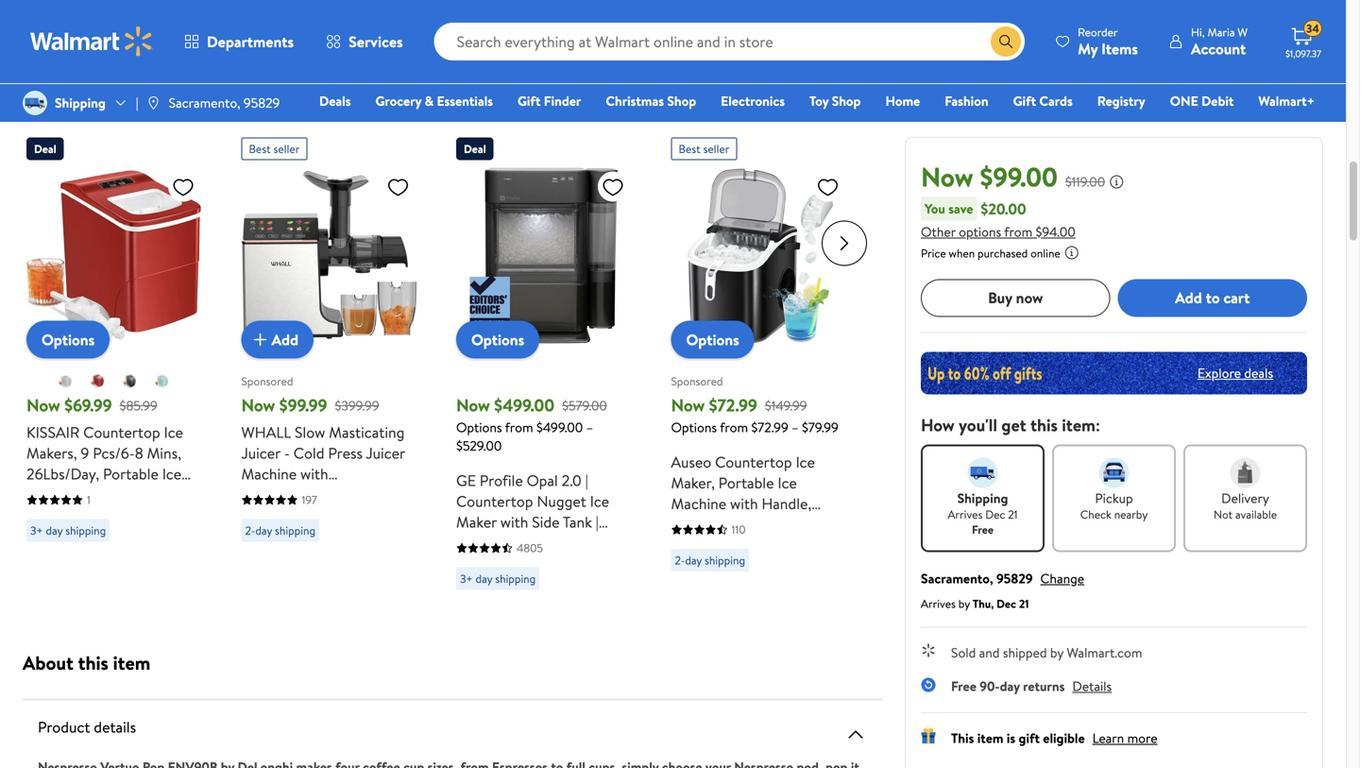 Task type: describe. For each thing, give the bounding box(es) containing it.
red image
[[90, 374, 105, 389]]

dec inside "shipping arrives dec 21 free"
[[986, 506, 1006, 522]]

more
[[1128, 729, 1158, 747]]

product group containing now $72.99
[[671, 130, 847, 660]]

fashion
[[945, 92, 989, 110]]

3+ day shipping for $499.00
[[460, 571, 536, 587]]

with up red
[[26, 526, 54, 547]]

cubes inside auseo countertop ice maker, portable ice machine with handle, 26lbs/24h, 9 cubes ready in 6 mins, one- click operation ice makers with ice scoop and basket, for kitchen/office/bar/party (black)
[[763, 514, 804, 535]]

day down touchscreen,
[[255, 523, 272, 539]]

& inside "sponsored now $99.99 $399.99 whall slow masticating juicer - cold press juicer machine with touchscreen, reverse function, soft & hard models, quiet motor"
[[338, 505, 348, 526]]

2 horizontal spatial &
[[425, 92, 434, 110]]

version
[[496, 532, 545, 553]]

-
[[284, 443, 290, 464]]

tank
[[563, 512, 592, 532]]

options for kissair countertop ice makers, 9 pcs/6-8 mins, 26lbs/day, portable ice machine with self- cleaning, s/l cubes size with ice scoop & basket, suitable for home/bar/office/party, red
[[42, 329, 95, 350]]

christmas shop link
[[598, 91, 705, 111]]

options inside sponsored now $72.99 $149.99 options from $72.99 – $79.99
[[671, 418, 717, 437]]

gifting made easy image
[[921, 728, 936, 743]]

add for add
[[272, 329, 299, 350]]

eligible
[[1043, 729, 1085, 747]]

197
[[302, 492, 317, 508]]

gift for gift finder
[[518, 92, 541, 110]]

get
[[1002, 413, 1027, 437]]

intent image for pickup image
[[1099, 458, 1130, 488]]

add to cart button
[[1118, 279, 1308, 317]]

21 inside sacramento, 95829 change arrives by thu, dec 21
[[1019, 596, 1029, 612]]

up to sixty percent off deals. shop now. image
[[921, 352, 1308, 394]]

opal
[[527, 470, 558, 491]]

pickup
[[1096, 489, 1134, 507]]

machine inside now $69.99 $85.99 kissair countertop ice makers, 9 pcs/6-8 mins, 26lbs/day, portable ice machine with self- cleaning, s/l cubes size with ice scoop & basket, suitable for home/bar/office/party, red
[[26, 484, 82, 505]]

sacramento, 95829 change arrives by thu, dec 21
[[921, 569, 1085, 612]]

makers
[[671, 576, 718, 597]]

add to cart image
[[249, 328, 272, 351]]

arrives inside "shipping arrives dec 21 free"
[[948, 506, 983, 522]]

from for save
[[1005, 222, 1033, 241]]

product details image
[[845, 723, 867, 746]]

$79.99
[[802, 418, 839, 437]]

deals link
[[311, 91, 360, 111]]

registry
[[1098, 92, 1146, 110]]

buy now button
[[921, 279, 1111, 317]]

mins, inside now $69.99 $85.99 kissair countertop ice makers, 9 pcs/6-8 mins, 26lbs/day, portable ice machine with self- cleaning, s/l cubes size with ice scoop & basket, suitable for home/bar/office/party, red
[[147, 443, 181, 464]]

by inside sacramento, 95829 change arrives by thu, dec 21
[[959, 596, 970, 612]]

product
[[38, 717, 90, 738]]

1 horizontal spatial and
[[980, 643, 1000, 662]]

$529.00
[[456, 437, 502, 455]]

kissair
[[26, 422, 80, 443]]

electronics link
[[713, 91, 794, 111]]

hi,
[[1192, 24, 1205, 40]]

you save $20.00 other options from $94.00
[[921, 198, 1076, 241]]

now $99.00
[[921, 158, 1058, 195]]

departments
[[207, 31, 294, 52]]

sacramento, 95829
[[169, 94, 280, 112]]

with up 110
[[730, 493, 758, 514]]

gray image
[[57, 374, 73, 389]]

1 vertical spatial 2-day shipping
[[675, 552, 746, 568]]

now
[[1016, 287, 1044, 308]]

pcs/6-
[[93, 443, 135, 464]]

search icon image
[[999, 34, 1014, 49]]

$99.99
[[279, 394, 327, 417]]

home/bar/office/party,
[[26, 567, 187, 588]]

1 vertical spatial $72.99
[[752, 418, 789, 437]]

gift cards link
[[1005, 91, 1082, 111]]

scoop for $69.99
[[81, 526, 122, 547]]

options link for $499.00
[[456, 321, 540, 359]]

this
[[952, 729, 975, 747]]

with up 4805
[[501, 512, 529, 532]]

services button
[[310, 19, 419, 64]]

one debit
[[1171, 92, 1234, 110]]

0 vertical spatial 2-
[[245, 523, 255, 539]]

$579.00
[[562, 396, 608, 415]]

how you'll get this item:
[[921, 413, 1101, 437]]

other
[[921, 222, 956, 241]]

cart
[[1224, 287, 1250, 308]]

shipping up gift finder
[[495, 29, 536, 45]]

services
[[349, 31, 403, 52]]

21 inside "shipping arrives dec 21 free"
[[1009, 506, 1018, 522]]

mins, inside auseo countertop ice maker, portable ice machine with handle, 26lbs/24h, 9 cubes ready in 6 mins, one- click operation ice makers with ice scoop and basket, for kitchen/office/bar/party (black)
[[742, 535, 777, 556]]

add to favorites list, ge profile opal 2.0 | countertop nugget ice maker with side tank | 2.0xl version | ice machine with wifi connectivity | black stainless image
[[602, 175, 625, 199]]

Search search field
[[434, 23, 1025, 60]]

1 vertical spatial by
[[1051, 643, 1064, 662]]

Walmart Site-Wide search field
[[434, 23, 1025, 60]]

from for now
[[720, 418, 748, 437]]

| left "black"
[[544, 574, 547, 595]]

day left returns
[[1000, 677, 1020, 695]]

reorder
[[1078, 24, 1118, 40]]

| right tank
[[596, 512, 599, 532]]

countertop inside ge profile opal 2.0 | countertop nugget ice maker with side tank | 2.0xl version | ice machine with wifi connectivity | black stainless
[[456, 491, 533, 512]]

options for ge profile opal 2.0 | countertop nugget ice maker with side tank | 2.0xl version | ice machine with wifi connectivity | black stainless
[[472, 329, 525, 350]]

handle,
[[762, 493, 812, 514]]

explore deals
[[1198, 364, 1274, 382]]

day up "stainless"
[[476, 571, 493, 587]]

(black)
[[671, 639, 717, 660]]

best for now $99.99
[[249, 141, 271, 157]]

1
[[87, 492, 91, 508]]

whall
[[241, 422, 291, 443]]

for inside now $69.99 $85.99 kissair countertop ice makers, 9 pcs/6-8 mins, 26lbs/day, portable ice machine with self- cleaning, s/l cubes size with ice scoop & basket, suitable for home/bar/office/party, red
[[82, 547, 101, 567]]

shipping for $69.99
[[65, 523, 106, 539]]

one debit link
[[1162, 91, 1243, 111]]

registry link
[[1089, 91, 1154, 111]]

basket, for $69.99
[[139, 526, 186, 547]]

$99.00
[[980, 158, 1058, 195]]

scoop for countertop
[[777, 576, 817, 597]]

maria
[[1208, 24, 1236, 40]]

next slide for more savings list image
[[822, 221, 867, 266]]

auseo countertop ice maker, portable ice machine with handle, 26lbs/24h, 9 cubes ready in 6 mins, one-click operation ice makers with ice scoop and basket, for kitchen/office/bar/party (black) image
[[671, 168, 847, 343]]

$1,097.37
[[1286, 47, 1322, 60]]

with left 'self-'
[[86, 484, 113, 505]]

shipping for shipping arrives dec 21 free
[[958, 489, 1009, 507]]

$149.99
[[765, 396, 807, 415]]

seller for now $99.99
[[274, 141, 300, 157]]

sold and shipped by walmart.com
[[952, 643, 1143, 662]]

1 horizontal spatial this
[[1031, 413, 1058, 437]]

walmart+
[[1259, 92, 1315, 110]]

shipping arrives dec 21 free
[[948, 489, 1018, 537]]

about
[[23, 650, 74, 676]]

toy
[[810, 92, 829, 110]]

maker
[[456, 512, 497, 532]]

0 vertical spatial 3+
[[460, 29, 473, 45]]

now for now $499.00 $579.00 options from $499.00 – $529.00
[[456, 394, 490, 417]]

reverse
[[331, 484, 383, 505]]

deal for $69.99
[[34, 141, 56, 157]]

| right 2.0
[[585, 470, 589, 491]]

available
[[1236, 506, 1278, 522]]

connectivity
[[456, 574, 540, 595]]

1 vertical spatial free
[[952, 677, 977, 695]]

26lbs/24h,
[[671, 514, 747, 535]]

home
[[886, 92, 921, 110]]

sacramento, for sacramento, 95829
[[169, 94, 241, 112]]

& inside now $69.99 $85.99 kissair countertop ice makers, 9 pcs/6-8 mins, 26lbs/day, portable ice machine with self- cleaning, s/l cubes size with ice scoop & basket, suitable for home/bar/office/party, red
[[125, 526, 135, 547]]

with left wifi
[[515, 553, 543, 574]]

whall slow masticating juicer - cold press juicer machine with touchscreen, reverse function, soft & hard models, quiet motor image
[[241, 168, 417, 343]]

nearby
[[1115, 506, 1148, 522]]

add to favorites list, auseo countertop ice maker, portable ice machine with handle, 26lbs/24h, 9 cubes ready in 6 mins, one-click operation ice makers with ice scoop and basket, for kitchen/office/bar/party (black) image
[[817, 175, 840, 199]]

seller for now $72.99
[[704, 141, 730, 157]]

add to favorites list, kissair countertop ice makers, 9 pcs/6-8 mins, 26lbs/day, portable ice machine with self-cleaning, s/l cubes size with ice scoop & basket, suitable for home/bar/office/party, red image
[[172, 175, 195, 199]]

purchased
[[978, 245, 1028, 261]]

w
[[1238, 24, 1248, 40]]

day up makers
[[685, 552, 702, 568]]

product group containing now $499.00
[[456, 130, 632, 616]]

day up essentials
[[476, 29, 493, 45]]

| right savings
[[136, 94, 139, 112]]

buy
[[988, 287, 1013, 308]]

shipping down 110
[[705, 552, 746, 568]]

auseo countertop ice maker, portable ice machine with handle, 26lbs/24h, 9 cubes ready in 6 mins, one- click operation ice makers with ice scoop and basket, for kitchen/office/bar/party (black)
[[671, 452, 844, 660]]

home link
[[877, 91, 929, 111]]

pickup check nearby
[[1081, 489, 1148, 522]]

walmart+ link
[[1251, 91, 1324, 111]]

deal for $499.00
[[464, 141, 486, 157]]

95829 for sacramento, 95829 change arrives by thu, dec 21
[[997, 569, 1033, 588]]

add for add to cart
[[1176, 287, 1203, 308]]

now inside "sponsored now $99.99 $399.99 whall slow masticating juicer - cold press juicer machine with touchscreen, reverse function, soft & hard models, quiet motor"
[[241, 394, 275, 417]]

0 vertical spatial item
[[113, 650, 150, 676]]

$119.00
[[1066, 172, 1106, 191]]

gift finder link
[[509, 91, 590, 111]]

shipping for $499.00
[[495, 571, 536, 587]]

other options from $94.00 button
[[921, 222, 1076, 241]]

add button
[[241, 321, 314, 359]]

2.0xl
[[456, 532, 492, 553]]

day up "suitable"
[[46, 523, 63, 539]]

0 vertical spatial $499.00
[[494, 394, 555, 417]]

delivery
[[1222, 489, 1270, 507]]

arrives inside sacramento, 95829 change arrives by thu, dec 21
[[921, 596, 956, 612]]



Task type: vqa. For each thing, say whether or not it's contained in the screenshot.
the leftmost a
no



Task type: locate. For each thing, give the bounding box(es) containing it.
scoop inside now $69.99 $85.99 kissair countertop ice makers, 9 pcs/6-8 mins, 26lbs/day, portable ice machine with self- cleaning, s/l cubes size with ice scoop & basket, suitable for home/bar/office/party, red
[[81, 526, 122, 547]]

learn more button
[[1093, 729, 1158, 747]]

3+ day shipping up essentials
[[460, 29, 536, 45]]

0 horizontal spatial 21
[[1009, 506, 1018, 522]]

from inside you save $20.00 other options from $94.00
[[1005, 222, 1033, 241]]

gift
[[518, 92, 541, 110], [1014, 92, 1037, 110]]

2 seller from the left
[[704, 141, 730, 157]]

0 horizontal spatial from
[[505, 418, 533, 437]]

3+ for $69.99
[[30, 523, 43, 539]]

1 vertical spatial item
[[978, 729, 1004, 747]]

– down "$149.99"
[[792, 418, 799, 437]]

basket, inside now $69.99 $85.99 kissair countertop ice makers, 9 pcs/6-8 mins, 26lbs/day, portable ice machine with self- cleaning, s/l cubes size with ice scoop & basket, suitable for home/bar/office/party, red
[[139, 526, 186, 547]]

shipping down the walmart image
[[55, 94, 106, 112]]

shop inside christmas shop link
[[667, 92, 697, 110]]

shipping down the 197
[[275, 523, 316, 539]]

0 vertical spatial $72.99
[[709, 394, 758, 417]]

1 vertical spatial sacramento,
[[921, 569, 994, 588]]

1 horizontal spatial for
[[722, 597, 741, 618]]

$72.99
[[709, 394, 758, 417], [752, 418, 789, 437]]

2 best from the left
[[679, 141, 701, 157]]

2 horizontal spatial countertop
[[715, 452, 792, 472]]

1 horizontal spatial scoop
[[777, 576, 817, 597]]

1 vertical spatial dec
[[997, 596, 1017, 612]]

0 horizontal spatial basket,
[[139, 526, 186, 547]]

0 vertical spatial free
[[972, 521, 994, 537]]

from left $79.99
[[720, 418, 748, 437]]

wifi
[[547, 553, 576, 574]]

countertop inside now $69.99 $85.99 kissair countertop ice makers, 9 pcs/6-8 mins, 26lbs/day, portable ice machine with self- cleaning, s/l cubes size with ice scoop & basket, suitable for home/bar/office/party, red
[[83, 422, 160, 443]]

0 vertical spatial countertop
[[83, 422, 160, 443]]

shop inside toy shop link
[[832, 92, 861, 110]]

0 vertical spatial add
[[1176, 287, 1203, 308]]

2 sponsored from the left
[[671, 373, 723, 389]]

now up kissair
[[26, 394, 60, 417]]

9 inside now $69.99 $85.99 kissair countertop ice makers, 9 pcs/6-8 mins, 26lbs/day, portable ice machine with self- cleaning, s/l cubes size with ice scoop & basket, suitable for home/bar/office/party, red
[[81, 443, 89, 464]]

1 horizontal spatial 21
[[1019, 596, 1029, 612]]

1 horizontal spatial cubes
[[763, 514, 804, 535]]

shipped
[[1003, 643, 1048, 662]]

0 horizontal spatial juicer
[[241, 443, 281, 464]]

95829 for sacramento, 95829
[[244, 94, 280, 112]]

options inside now $499.00 $579.00 options from $499.00 – $529.00
[[456, 418, 502, 437]]

3+ up "suitable"
[[30, 523, 43, 539]]

best down christmas shop link
[[679, 141, 701, 157]]

9 inside auseo countertop ice maker, portable ice machine with handle, 26lbs/24h, 9 cubes ready in 6 mins, one- click operation ice makers with ice scoop and basket, for kitchen/office/bar/party (black)
[[751, 514, 759, 535]]

shipping for now
[[275, 523, 316, 539]]

profile
[[480, 470, 523, 491]]

1 vertical spatial 3+
[[30, 523, 43, 539]]

with
[[300, 464, 328, 484], [86, 484, 113, 505], [730, 493, 758, 514], [501, 512, 529, 532], [26, 526, 54, 547], [515, 553, 543, 574], [722, 576, 750, 597]]

1 vertical spatial arrives
[[921, 596, 956, 612]]

scoop down 1
[[81, 526, 122, 547]]

0 vertical spatial 2-day shipping
[[245, 523, 316, 539]]

1 sponsored from the left
[[241, 373, 293, 389]]

4805
[[517, 540, 543, 556]]

shipping down 4805
[[495, 571, 536, 587]]

0 vertical spatial 3+ day shipping
[[460, 29, 536, 45]]

1 horizontal spatial deal
[[464, 141, 486, 157]]

1 horizontal spatial shop
[[832, 92, 861, 110]]

1 horizontal spatial shipping
[[958, 489, 1009, 507]]

you'll
[[959, 413, 998, 437]]

1 vertical spatial countertop
[[715, 452, 792, 472]]

gift left cards
[[1014, 92, 1037, 110]]

2 deal from the left
[[464, 141, 486, 157]]

0 horizontal spatial portable
[[103, 464, 159, 484]]

machine down auseo
[[671, 493, 727, 514]]

item left is
[[978, 729, 1004, 747]]

stainless
[[456, 595, 513, 616]]

details
[[1073, 677, 1112, 695]]

walmart image
[[30, 26, 153, 57]]

by right shipped
[[1051, 643, 1064, 662]]

deals
[[319, 92, 351, 110]]

for right "suitable"
[[82, 547, 101, 567]]

options link up the 'gray' icon
[[26, 321, 110, 359]]

gift left finder at the left of page
[[518, 92, 541, 110]]

green image
[[154, 374, 169, 389]]

2 gift from the left
[[1014, 92, 1037, 110]]

1 vertical spatial this
[[78, 650, 109, 676]]

0 horizontal spatial 9
[[81, 443, 89, 464]]

$72.99 down "$149.99"
[[752, 418, 789, 437]]

arrives
[[948, 506, 983, 522], [921, 596, 956, 612]]

shop for toy shop
[[832, 92, 861, 110]]

maker,
[[671, 472, 715, 493]]

deal down more
[[34, 141, 56, 157]]

1 horizontal spatial sacramento,
[[921, 569, 994, 588]]

red
[[26, 588, 52, 609]]

1 vertical spatial mins,
[[742, 535, 777, 556]]

best seller down sacramento, 95829
[[249, 141, 300, 157]]

| right 4805
[[549, 532, 552, 553]]

basket, inside auseo countertop ice maker, portable ice machine with handle, 26lbs/24h, 9 cubes ready in 6 mins, one- click operation ice makers with ice scoop and basket, for kitchen/office/bar/party (black)
[[671, 597, 718, 618]]

legal information image
[[1065, 245, 1080, 260]]

$20.00
[[981, 198, 1027, 219]]

is
[[1007, 729, 1016, 747]]

dec inside sacramento, 95829 change arrives by thu, dec 21
[[997, 596, 1017, 612]]

options up the 'gray' icon
[[42, 329, 95, 350]]

now $499.00 $579.00 options from $499.00 – $529.00
[[456, 394, 608, 455]]

0 horizontal spatial options link
[[26, 321, 110, 359]]

1 horizontal spatial portable
[[719, 472, 774, 493]]

free inside "shipping arrives dec 21 free"
[[972, 521, 994, 537]]

one-
[[780, 535, 814, 556]]

1 horizontal spatial best
[[679, 141, 701, 157]]

95829 inside sacramento, 95829 change arrives by thu, dec 21
[[997, 569, 1033, 588]]

check
[[1081, 506, 1112, 522]]

seller down sacramento, 95829
[[274, 141, 300, 157]]

now inside sponsored now $72.99 $149.99 options from $72.99 – $79.99
[[671, 394, 705, 417]]

0 horizontal spatial for
[[82, 547, 101, 567]]

1 vertical spatial for
[[722, 597, 741, 618]]

now inside now $69.99 $85.99 kissair countertop ice makers, 9 pcs/6-8 mins, 26lbs/day, portable ice machine with self- cleaning, s/l cubes size with ice scoop & basket, suitable for home/bar/office/party, red
[[26, 394, 60, 417]]

best seller for now $72.99
[[679, 141, 730, 157]]

1 horizontal spatial from
[[720, 418, 748, 437]]

2-day shipping up makers
[[675, 552, 746, 568]]

0 horizontal spatial by
[[959, 596, 970, 612]]

0 vertical spatial scoop
[[81, 526, 122, 547]]

0 horizontal spatial scoop
[[81, 526, 122, 547]]

basket, for countertop
[[671, 597, 718, 618]]

explore
[[1198, 364, 1242, 382]]

countertop
[[83, 422, 160, 443], [715, 452, 792, 472], [456, 491, 533, 512]]

3+ up "stainless"
[[460, 571, 473, 587]]

dec right thu,
[[997, 596, 1017, 612]]

ice
[[164, 422, 183, 443], [796, 452, 815, 472], [162, 464, 182, 484], [778, 472, 797, 493], [590, 491, 610, 512], [58, 526, 77, 547], [555, 532, 575, 553], [779, 556, 798, 576], [754, 576, 773, 597]]

 image
[[146, 95, 161, 111]]

shipping down 1
[[65, 523, 106, 539]]

0 horizontal spatial this
[[78, 650, 109, 676]]

ge profile opal 2.0 | countertop nugget ice maker with side tank | 2.0xl version | ice machine with wifi connectivity | black stainless image
[[456, 168, 632, 343]]

this right about
[[78, 650, 109, 676]]

mins, right 6
[[742, 535, 777, 556]]

product details
[[38, 717, 136, 738]]

this right get
[[1031, 413, 1058, 437]]

– inside sponsored now $72.99 $149.99 options from $72.99 – $79.99
[[792, 418, 799, 437]]

options up sponsored now $72.99 $149.99 options from $72.99 – $79.99
[[687, 329, 740, 350]]

details button
[[1073, 677, 1112, 695]]

finder
[[544, 92, 581, 110]]

function,
[[241, 505, 303, 526]]

fashion link
[[937, 91, 997, 111]]

6
[[730, 535, 739, 556]]

portable inside auseo countertop ice maker, portable ice machine with handle, 26lbs/24h, 9 cubes ready in 6 mins, one- click operation ice makers with ice scoop and basket, for kitchen/office/bar/party (black)
[[719, 472, 774, 493]]

1 horizontal spatial mins,
[[742, 535, 777, 556]]

intent image for delivery image
[[1231, 458, 1261, 488]]

product group containing now $69.99
[[26, 130, 202, 609]]

christmas
[[606, 92, 664, 110]]

kissair countertop ice makers, 9 pcs/6-8 mins, 26lbs/day, portable ice machine with self-cleaning, s/l cubes size with ice scoop & basket, suitable for home/bar/office/party, red image
[[26, 168, 202, 343]]

and
[[821, 576, 844, 597], [980, 643, 1000, 662]]

now for now $99.00
[[921, 158, 974, 195]]

cleaning,
[[26, 505, 88, 526]]

0 horizontal spatial 95829
[[244, 94, 280, 112]]

departments button
[[168, 19, 310, 64]]

hard
[[351, 505, 383, 526]]

2 horizontal spatial from
[[1005, 222, 1033, 241]]

0 vertical spatial shipping
[[55, 94, 106, 112]]

1 best seller from the left
[[249, 141, 300, 157]]

1 seller from the left
[[274, 141, 300, 157]]

0 vertical spatial sacramento,
[[169, 94, 241, 112]]

0 horizontal spatial sacramento,
[[169, 94, 241, 112]]

1 vertical spatial 21
[[1019, 596, 1029, 612]]

0 horizontal spatial item
[[113, 650, 150, 676]]

black image
[[122, 374, 137, 389]]

1 best from the left
[[249, 141, 271, 157]]

gift inside gift finder link
[[518, 92, 541, 110]]

item:
[[1062, 413, 1101, 437]]

1 horizontal spatial by
[[1051, 643, 1064, 662]]

scoop inside auseo countertop ice maker, portable ice machine with handle, 26lbs/24h, 9 cubes ready in 6 mins, one- click operation ice makers with ice scoop and basket, for kitchen/office/bar/party (black)
[[777, 576, 817, 597]]

add to favorites list, whall slow masticating juicer - cold press juicer machine with touchscreen, reverse function, soft & hard models, quiet motor image
[[387, 175, 410, 199]]

sponsored inside sponsored now $72.99 $149.99 options from $72.99 – $79.99
[[671, 373, 723, 389]]

motor
[[337, 526, 378, 547]]

sold
[[952, 643, 976, 662]]

countertop up handle,
[[715, 452, 792, 472]]

0 horizontal spatial gift
[[518, 92, 541, 110]]

best down sacramento, 95829
[[249, 141, 271, 157]]

countertop inside auseo countertop ice maker, portable ice machine with handle, 26lbs/24h, 9 cubes ready in 6 mins, one- click operation ice makers with ice scoop and basket, for kitchen/office/bar/party (black)
[[715, 452, 792, 472]]

1 horizontal spatial item
[[978, 729, 1004, 747]]

now for now $69.99 $85.99 kissair countertop ice makers, 9 pcs/6-8 mins, 26lbs/day, portable ice machine with self- cleaning, s/l cubes size with ice scoop & basket, suitable for home/bar/office/party, red
[[26, 394, 60, 417]]

sponsored up auseo
[[671, 373, 723, 389]]

machine inside ge profile opal 2.0 | countertop nugget ice maker with side tank | 2.0xl version | ice machine with wifi connectivity | black stainless
[[456, 553, 512, 574]]

ready
[[671, 535, 711, 556]]

debit
[[1202, 92, 1234, 110]]

basket, down 'self-'
[[139, 526, 186, 547]]

2 – from the left
[[792, 418, 799, 437]]

machine left 1
[[26, 484, 82, 505]]

1 horizontal spatial best seller
[[679, 141, 730, 157]]

95829 left change on the bottom of page
[[997, 569, 1033, 588]]

2 best seller from the left
[[679, 141, 730, 157]]

cold
[[294, 443, 325, 464]]

and up kitchen/office/bar/party
[[821, 576, 844, 597]]

0 vertical spatial and
[[821, 576, 844, 597]]

add up "$99.99"
[[272, 329, 299, 350]]

electronics
[[721, 92, 785, 110]]

now up you
[[921, 158, 974, 195]]

1 horizontal spatial &
[[338, 505, 348, 526]]

seller
[[274, 141, 300, 157], [704, 141, 730, 157]]

1 vertical spatial 95829
[[997, 569, 1033, 588]]

1 vertical spatial basket,
[[671, 597, 718, 618]]

with inside "sponsored now $99.99 $399.99 whall slow masticating juicer - cold press juicer machine with touchscreen, reverse function, soft & hard models, quiet motor"
[[300, 464, 328, 484]]

now up 'whall'
[[241, 394, 275, 417]]

with right makers
[[722, 576, 750, 597]]

product group
[[26, 0, 200, 56], [241, 0, 415, 56], [671, 0, 845, 56], [26, 130, 202, 609], [241, 130, 417, 598], [456, 130, 632, 616], [671, 130, 847, 660]]

1 deal from the left
[[34, 141, 56, 157]]

0 vertical spatial by
[[959, 596, 970, 612]]

3+ day shipping for $69.99
[[30, 523, 106, 539]]

hi, maria w account
[[1192, 24, 1248, 59]]

self-
[[117, 484, 148, 505]]

deal down essentials
[[464, 141, 486, 157]]

options
[[959, 222, 1002, 241]]

& right grocery
[[425, 92, 434, 110]]

0 vertical spatial basket,
[[139, 526, 186, 547]]

0 horizontal spatial cubes
[[116, 505, 157, 526]]

machine
[[241, 464, 297, 484], [26, 484, 82, 505], [671, 493, 727, 514], [456, 553, 512, 574]]

sacramento, for sacramento, 95829 change arrives by thu, dec 21
[[921, 569, 994, 588]]

2-
[[245, 523, 255, 539], [675, 552, 685, 568]]

2- down touchscreen,
[[245, 523, 255, 539]]

suitable
[[26, 547, 79, 567]]

you
[[925, 199, 946, 218]]

0 vertical spatial 9
[[81, 443, 89, 464]]

press
[[328, 443, 363, 464]]

gift for gift cards
[[1014, 92, 1037, 110]]

and right sold
[[980, 643, 1000, 662]]

intent image for shipping image
[[968, 458, 998, 488]]

95829 down departments
[[244, 94, 280, 112]]

now inside now $499.00 $579.00 options from $499.00 – $529.00
[[456, 394, 490, 417]]

delivery not available
[[1214, 489, 1278, 522]]

details
[[94, 717, 136, 738]]

my
[[1078, 38, 1098, 59]]

add to cart
[[1176, 287, 1250, 308]]

sponsored for $99.99
[[241, 373, 293, 389]]

portable
[[103, 464, 159, 484], [719, 472, 774, 493]]

models,
[[241, 526, 292, 547]]

add inside add to cart button
[[1176, 287, 1203, 308]]

this
[[1031, 413, 1058, 437], [78, 650, 109, 676]]

by left thu,
[[959, 596, 970, 612]]

0 horizontal spatial sponsored
[[241, 373, 293, 389]]

thu,
[[973, 596, 994, 612]]

3 options link from the left
[[671, 321, 755, 359]]

2 vertical spatial 3+ day shipping
[[460, 571, 536, 587]]

0 vertical spatial arrives
[[948, 506, 983, 522]]

0 horizontal spatial –
[[586, 418, 594, 437]]

machine inside "sponsored now $99.99 $399.99 whall slow masticating juicer - cold press juicer machine with touchscreen, reverse function, soft & hard models, quiet motor"
[[241, 464, 297, 484]]

0 vertical spatial 95829
[[244, 94, 280, 112]]

best seller down electronics "link"
[[679, 141, 730, 157]]

countertop down $85.99
[[83, 422, 160, 443]]

sponsored down add to cart image
[[241, 373, 293, 389]]

0 horizontal spatial deal
[[34, 141, 56, 157]]

9 right 110
[[751, 514, 759, 535]]

0 horizontal spatial and
[[821, 576, 844, 597]]

juicer right press
[[366, 443, 405, 464]]

0 horizontal spatial mins,
[[147, 443, 181, 464]]

mins, right 8
[[147, 443, 181, 464]]

2 horizontal spatial options link
[[671, 321, 755, 359]]

2 options link from the left
[[456, 321, 540, 359]]

1 vertical spatial 2-
[[675, 552, 685, 568]]

machine inside auseo countertop ice maker, portable ice machine with handle, 26lbs/24h, 9 cubes ready in 6 mins, one- click operation ice makers with ice scoop and basket, for kitchen/office/bar/party (black)
[[671, 493, 727, 514]]

0 vertical spatial mins,
[[147, 443, 181, 464]]

grocery & essentials link
[[367, 91, 502, 111]]

1 vertical spatial 3+ day shipping
[[30, 523, 106, 539]]

slow
[[295, 422, 325, 443]]

and inside auseo countertop ice maker, portable ice machine with handle, 26lbs/24h, 9 cubes ready in 6 mins, one- click operation ice makers with ice scoop and basket, for kitchen/office/bar/party (black)
[[821, 576, 844, 597]]

0 vertical spatial for
[[82, 547, 101, 567]]

0 horizontal spatial add
[[272, 329, 299, 350]]

0 horizontal spatial 2-day shipping
[[245, 523, 316, 539]]

0 vertical spatial 21
[[1009, 506, 1018, 522]]

1 options link from the left
[[26, 321, 110, 359]]

shipping down 'intent image for shipping'
[[958, 489, 1009, 507]]

1 horizontal spatial 2-day shipping
[[675, 552, 746, 568]]

deal
[[34, 141, 56, 157], [464, 141, 486, 157]]

0 horizontal spatial 2-
[[245, 523, 255, 539]]

 image
[[23, 91, 47, 115]]

1 horizontal spatial sponsored
[[671, 373, 723, 389]]

1 vertical spatial scoop
[[777, 576, 817, 597]]

1 gift from the left
[[518, 92, 541, 110]]

dec down 'intent image for shipping'
[[986, 506, 1006, 522]]

0 horizontal spatial shop
[[667, 92, 697, 110]]

operation
[[708, 556, 775, 576]]

options link for $69.99
[[26, 321, 110, 359]]

sponsored for $72.99
[[671, 373, 723, 389]]

portable inside now $69.99 $85.99 kissair countertop ice makers, 9 pcs/6-8 mins, 26lbs/day, portable ice machine with self- cleaning, s/l cubes size with ice scoop & basket, suitable for home/bar/office/party, red
[[103, 464, 159, 484]]

9 left pcs/6-
[[81, 443, 89, 464]]

christmas shop
[[606, 92, 697, 110]]

2 juicer from the left
[[366, 443, 405, 464]]

free left 90-
[[952, 677, 977, 695]]

machine up "stainless"
[[456, 553, 512, 574]]

1 horizontal spatial add
[[1176, 287, 1203, 308]]

– down $579.00
[[586, 418, 594, 437]]

110
[[732, 522, 746, 538]]

arrives left thu,
[[921, 596, 956, 612]]

sacramento, down departments dropdown button
[[169, 94, 241, 112]]

1 vertical spatial and
[[980, 643, 1000, 662]]

from inside now $499.00 $579.00 options from $499.00 – $529.00
[[505, 418, 533, 437]]

$499.00 down $579.00
[[537, 418, 583, 437]]

shop for christmas shop
[[667, 92, 697, 110]]

3+ for $499.00
[[460, 571, 473, 587]]

juicer left -
[[241, 443, 281, 464]]

add
[[1176, 287, 1203, 308], [272, 329, 299, 350]]

& right the s/l
[[125, 526, 135, 547]]

product group containing now $99.99
[[241, 130, 417, 598]]

9
[[81, 443, 89, 464], [751, 514, 759, 535]]

0 horizontal spatial countertop
[[83, 422, 160, 443]]

machine up function,
[[241, 464, 297, 484]]

34
[[1307, 21, 1320, 37]]

1 juicer from the left
[[241, 443, 281, 464]]

free down 'intent image for shipping'
[[972, 521, 994, 537]]

sacramento,
[[169, 94, 241, 112], [921, 569, 994, 588]]

side
[[532, 512, 560, 532]]

options for options from $72.99 – $79.99
[[687, 329, 740, 350]]

cubes right the s/l
[[116, 505, 157, 526]]

add inside add button
[[272, 329, 299, 350]]

1 vertical spatial add
[[272, 329, 299, 350]]

gift
[[1019, 729, 1040, 747]]

0 vertical spatial this
[[1031, 413, 1058, 437]]

1 vertical spatial shipping
[[958, 489, 1009, 507]]

shipping inside "shipping arrives dec 21 free"
[[958, 489, 1009, 507]]

$85.99
[[120, 396, 158, 415]]

best for now $72.99
[[679, 141, 701, 157]]

add left to
[[1176, 287, 1203, 308]]

2 shop from the left
[[832, 92, 861, 110]]

for inside auseo countertop ice maker, portable ice machine with handle, 26lbs/24h, 9 cubes ready in 6 mins, one- click operation ice makers with ice scoop and basket, for kitchen/office/bar/party (black)
[[722, 597, 741, 618]]

sacramento, inside sacramento, 95829 change arrives by thu, dec 21
[[921, 569, 994, 588]]

free 90-day returns details
[[952, 677, 1112, 695]]

cubes inside now $69.99 $85.99 kissair countertop ice makers, 9 pcs/6-8 mins, 26lbs/day, portable ice machine with self- cleaning, s/l cubes size with ice scoop & basket, suitable for home/bar/office/party, red
[[116, 505, 157, 526]]

sponsored inside "sponsored now $99.99 $399.99 whall slow masticating juicer - cold press juicer machine with touchscreen, reverse function, soft & hard models, quiet motor"
[[241, 373, 293, 389]]

1 shop from the left
[[667, 92, 697, 110]]

gift inside gift cards link
[[1014, 92, 1037, 110]]

90-
[[980, 677, 1000, 695]]

& right soft
[[338, 505, 348, 526]]

options link up now $499.00 $579.00 options from $499.00 – $529.00
[[456, 321, 540, 359]]

3+
[[460, 29, 473, 45], [30, 523, 43, 539], [460, 571, 473, 587]]

cubes right 110
[[763, 514, 804, 535]]

save
[[949, 199, 974, 218]]

– inside now $499.00 $579.00 options from $499.00 – $529.00
[[586, 418, 594, 437]]

$94.00
[[1036, 222, 1076, 241]]

free
[[972, 521, 994, 537], [952, 677, 977, 695]]

now up $529.00
[[456, 394, 490, 417]]

21 up sacramento, 95829 change arrives by thu, dec 21
[[1009, 506, 1018, 522]]

learn more about strikethrough prices image
[[1110, 174, 1125, 189]]

1 – from the left
[[586, 418, 594, 437]]

sacramento, up thu,
[[921, 569, 994, 588]]

options link up sponsored now $72.99 $149.99 options from $72.99 – $79.99
[[671, 321, 755, 359]]

3+ up essentials
[[460, 29, 473, 45]]

shop right christmas on the top of the page
[[667, 92, 697, 110]]

arrives down 'intent image for shipping'
[[948, 506, 983, 522]]

2- up makers
[[675, 552, 685, 568]]

sponsored now $72.99 $149.99 options from $72.99 – $79.99
[[671, 373, 839, 437]]

masticating
[[329, 422, 405, 443]]

now up auseo
[[671, 394, 705, 417]]

$72.99 left "$149.99"
[[709, 394, 758, 417]]

shipping for shipping
[[55, 94, 106, 112]]

0 horizontal spatial &
[[125, 526, 135, 547]]

countertop up 2.0xl
[[456, 491, 533, 512]]

2 vertical spatial countertop
[[456, 491, 533, 512]]

3+ day shipping up "suitable"
[[30, 523, 106, 539]]

1 vertical spatial 9
[[751, 514, 759, 535]]

$499.00
[[494, 394, 555, 417], [537, 418, 583, 437]]

price when purchased online
[[921, 245, 1061, 261]]

1 horizontal spatial –
[[792, 418, 799, 437]]

1 horizontal spatial basket,
[[671, 597, 718, 618]]

best seller for now $99.99
[[249, 141, 300, 157]]

1 vertical spatial $499.00
[[537, 418, 583, 437]]

$499.00 left $579.00
[[494, 394, 555, 417]]

0 vertical spatial dec
[[986, 506, 1006, 522]]

seller down electronics "link"
[[704, 141, 730, 157]]

from inside sponsored now $72.99 $149.99 options from $72.99 – $79.99
[[720, 418, 748, 437]]



